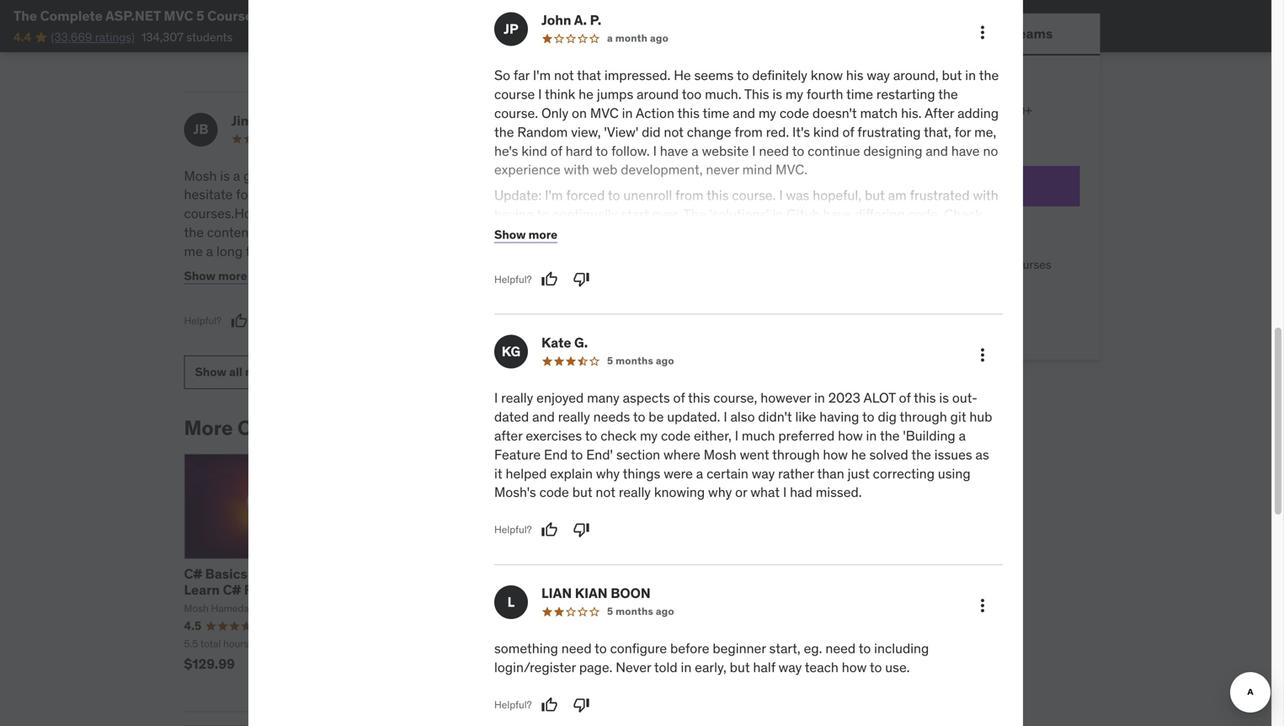 Task type: locate. For each thing, give the bounding box(es) containing it.
2 4.5 from the left
[[586, 618, 604, 633]]

0 vertical spatial i'm
[[533, 67, 551, 84]]

0 horizontal spatial kind
[[522, 142, 548, 159]]

lian kian boon
[[542, 585, 651, 602]]

c# for c# advanced topics: prepare for technical interviews mosh hamedani 4.5
[[586, 565, 604, 582]]

course inside however, as other have mentioned: the content of this course is outdated. it took me a long time figuring everything out - which in turn did provide some additional things to learn.
[[297, 224, 338, 241]]

for left the boon in the bottom of the page
[[586, 581, 604, 599]]

classes,
[[496, 565, 550, 582]]

1 horizontal spatial kind
[[814, 123, 840, 141]]

try
[[893, 177, 912, 194]]

0 vertical spatial time
[[847, 86, 874, 103]]

c# left basics
[[184, 565, 202, 582]]

0 vertical spatial code
[[780, 104, 810, 122]]

and inside i really enjoyed many aspects of this course, however in 2023 alot of this is out- dated and really needs to be updated. i also didn't like having to dig through git hub after exercises to check my code either, i much preferred how in the 'building a feature end to end' section where mosh went through how he solved the issues as it helped explain why things were a certain way rather than just correcting using mosh's code but not really knowing why or what i had missed.
[[532, 408, 555, 425]]

heard
[[494, 262, 529, 279]]

things inside however, as other have mentioned: the content of this course is outdated. it took me a long time figuring everything out - which in turn did provide some additional things to learn.
[[395, 261, 432, 279]]

why down certain
[[708, 484, 732, 501]]

udemy business image
[[834, 76, 953, 96]]

things down section
[[623, 465, 661, 482]]

did inside however, as other have mentioned: the content of this course is outdated. it took me a long time figuring everything out - which in turn did provide some additional things to learn.
[[226, 261, 245, 279]]

lectures
[[465, 637, 501, 650], [664, 637, 700, 650]]

show inside button
[[195, 364, 227, 379]]

0 horizontal spatial why
[[596, 465, 620, 482]]

2023 inside great course. a bit outdated for 2023 but it set me on a good path to then learn the more modern asp.net core
[[684, 167, 717, 184]]

that
[[577, 67, 601, 84]]

0 horizontal spatial as
[[293, 205, 307, 222]]

but inside great course. a bit outdated for 2023 but it set me on a good path to then learn the more modern asp.net core
[[720, 167, 740, 184]]

as inside however, as other have mentioned: the content of this course is outdated. it took me a long time figuring everything out - which in turn did provide some additional things to learn.
[[293, 205, 307, 222]]

were
[[664, 465, 693, 482]]

helpful? up heard on the left top of page
[[492, 244, 530, 257]]

way up restarting in the top of the page
[[867, 67, 890, 84]]

a up turn
[[206, 242, 213, 260]]

1 lectures from the left
[[465, 637, 501, 650]]

courses inside subscribe to this course and 25,000+ top‑rated udemy courses for your organization.
[[927, 120, 969, 135]]

1 horizontal spatial 25,000+
[[987, 103, 1033, 118]]

did inside so far i'm not that impressed.  he seems to definitely know his way around, but in the course i think he jumps around too much.  this is my fourth time restarting the course.  only on mvc in action this time and my code doesn't match his.  after adding the random view, 'view' did not  change from red.  it's kind of frustrating that, for me, he's kind of hard to follow.  i have a website i need to continue designing and have no experience with web development, never mind mvc. update:  i'm forced to unenroll from this course.  i was hopeful, but am frustrated with having to continually start over.  the 'solutions' in gitub have differing code.  check out views\customers\index in the commits for the section 2 exercise.  between a bad review here and comments on his website (programmingwithmosh.com) i've heard nothing back.  the course really (x10) needs to be updated too.
[[642, 123, 661, 141]]

back.
[[582, 262, 614, 279]]

i left the also
[[724, 408, 727, 425]]

show more down long
[[184, 268, 247, 283]]

-
[[415, 242, 421, 260]]

section
[[800, 224, 846, 242]]

way inside so far i'm not that impressed.  he seems to definitely know his way around, but in the course i think he jumps around too much.  this is my fourth time restarting the course.  only on mvc in action this time and my code doesn't match his.  after adding the random view, 'view' did not  change from red.  it's kind of frustrating that, for me, he's kind of hard to follow.  i have a website i need to continue designing and have no experience with web development, never mind mvc. update:  i'm forced to unenroll from this course.  i was hopeful, but am frustrated with having to continually start over.  the 'solutions' in gitub have differing code.  check out views\customers\index in the commits for the section 2 exercise.  between a bad review here and comments on his website (programmingwithmosh.com) i've heard nothing back.  the course really (x10) needs to be updated too.
[[867, 67, 890, 84]]

courses left me,
[[927, 120, 969, 135]]

0 horizontal spatial more
[[218, 268, 247, 283]]

it's
[[793, 123, 810, 141]]

show all reviews button
[[184, 355, 299, 389]]

0 vertical spatial with
[[564, 161, 590, 178]]

0 horizontal spatial through
[[773, 446, 820, 463]]

1 vertical spatial course.
[[529, 167, 573, 184]]

eg.
[[804, 640, 823, 657]]

1 vertical spatial did
[[226, 261, 245, 279]]

hours for 3 total hours
[[617, 637, 643, 650]]

0 vertical spatial be
[[808, 262, 824, 279]]

$129.99
[[184, 655, 235, 673]]

hours inside 5.5 total hours $129.99
[[223, 637, 249, 650]]

mosh hamedani link
[[348, 415, 503, 440]]

1 horizontal spatial lectures
[[664, 637, 700, 650]]

page.
[[579, 659, 613, 676]]

1 vertical spatial mvc
[[590, 104, 619, 122]]

y down buen
[[535, 4, 542, 21]]

have left no
[[952, 142, 980, 159]]

how up the just
[[838, 427, 863, 444]]

nothing
[[532, 262, 578, 279]]

of up updated.
[[673, 389, 685, 407]]

which
[[424, 242, 459, 260]]

ago for lian kian boon
[[656, 605, 675, 618]]

as inside i really enjoyed many aspects of this course, however in 2023 alot of this is out- dated and really needs to be updated. i also didn't like having to dig through git hub after exercises to check my code either, i much preferred how in the 'building a feature end to end' section where mosh went through how he solved the issues as it helped explain why things were a certain way rather than just correcting using mosh's code but not really knowing why or what i had missed.
[[976, 446, 990, 463]]

the
[[979, 67, 999, 84], [939, 86, 958, 103], [494, 123, 514, 141], [687, 186, 706, 203], [184, 224, 204, 241], [679, 224, 698, 242], [776, 224, 796, 242], [880, 427, 900, 444], [912, 446, 932, 463]]

between
[[916, 224, 970, 242]]

2 hours from the left
[[617, 637, 643, 650]]

0 vertical spatial months
[[614, 132, 652, 145]]

but inside the something need to configure before beginner start, eg. need to including login/register page. never told in early, but half way teach how to use.
[[730, 659, 750, 676]]

estructurado
[[657, 0, 734, 3]]

needs up check
[[594, 408, 630, 425]]

1 horizontal spatial be
[[808, 262, 824, 279]]

total inside 5.5 total hours $129.99
[[200, 637, 221, 650]]

0 vertical spatial 5 months ago
[[607, 354, 675, 367]]

0 horizontal spatial out
[[392, 242, 412, 260]]

needs inside so far i'm not that impressed.  he seems to definitely know his way around, but in the course i think he jumps around too much.  this is my fourth time restarting the course.  only on mvc in action this time and my code doesn't match his.  after adding the random view, 'view' did not  change from red.  it's kind of frustrating that, for me, he's kind of hard to follow.  i have a website i need to continue designing and have no experience with web development, never mind mvc. update:  i'm forced to unenroll from this course.  i was hopeful, but am frustrated with having to continually start over.  the 'solutions' in gitub have differing code.  check out views\customers\index in the commits for the section 2 exercise.  between a bad review here and comments on his website (programmingwithmosh.com) i've heard nothing back.  the course really (x10) needs to be updated too.
[[753, 262, 790, 279]]

1 vertical spatial with
[[973, 187, 999, 204]]

of inside however, as other have mentioned: the content of this course is outdated. it took me a long time figuring everything out - which in turn did provide some additional things to learn.
[[257, 224, 269, 241]]

ago for john a. p.
[[650, 32, 669, 45]]

0 vertical spatial why
[[596, 465, 620, 482]]

the down gitub
[[776, 224, 796, 242]]

i inside mosh is a great lecturer, and i wouldn't hesitate following any of his other courses.
[[357, 167, 360, 184]]

this inside subscribe to this course and 25,000+ top‑rated udemy courses for your organization.
[[903, 103, 923, 118]]

more up "'solutions'"
[[710, 186, 741, 203]]

additional actions for review by kate g. image
[[973, 345, 993, 365]]

me up turn
[[184, 242, 203, 260]]

1 vertical spatial show
[[184, 268, 216, 283]]

25,000+
[[987, 103, 1033, 118], [861, 257, 908, 272]]

me inside great course. a bit outdated for 2023 but it set me on a good path to then learn the more modern asp.net core
[[492, 186, 511, 203]]

mark review by patricio a. as unhelpful image
[[571, 42, 588, 59]]

but inside i really enjoyed many aspects of this course, however in 2023 alot of this is out- dated and really needs to be updated. i also didn't like having to dig through git hub after exercises to check my code either, i much preferred how in the 'building a feature end to end' section where mosh went through how he solved the issues as it helped explain why things were a certain way rather than just correcting using mosh's code but not really knowing why or what i had missed.
[[573, 484, 593, 501]]

through up rather
[[773, 446, 820, 463]]

4.5 up 3
[[586, 618, 604, 633]]

0 vertical spatial show
[[494, 227, 526, 242]]

0 horizontal spatial total
[[200, 637, 221, 650]]

around,
[[894, 67, 939, 84]]

c# advanced topics: prepare for technical interviews link
[[586, 565, 772, 599]]

0 vertical spatial kind
[[814, 123, 840, 141]]

how right teach at the right bottom of the page
[[842, 659, 867, 676]]

0 vertical spatial udemy
[[887, 120, 925, 135]]

helpful?
[[184, 25, 222, 38], [492, 44, 530, 57], [492, 244, 530, 257], [494, 273, 532, 286], [184, 314, 222, 327], [494, 523, 532, 536], [494, 698, 532, 711]]

try udemy business
[[893, 177, 1022, 194]]

course up that,
[[926, 103, 961, 118]]

boon
[[611, 585, 651, 602]]

f.
[[583, 112, 593, 129]]

1 hours from the left
[[223, 637, 249, 650]]

is left out- at the right of the page
[[940, 389, 949, 407]]

0 horizontal spatial hours
[[223, 637, 249, 650]]

of inside mosh is a great lecturer, and i wouldn't hesitate following any of his other courses.
[[318, 186, 330, 203]]

as right issues
[[976, 446, 990, 463]]

with down hard
[[564, 161, 590, 178]]

0 horizontal spatial 2023
[[684, 167, 717, 184]]

1 horizontal spatial he
[[852, 446, 866, 463]]

have up outdated.
[[345, 205, 374, 222]]

0 vertical spatial from
[[735, 123, 763, 141]]

by right fundamentals at bottom
[[339, 581, 354, 599]]

ago for xavier f.
[[654, 132, 673, 145]]

c# for c# intermediate: classes, interfaces and oop
[[385, 565, 403, 582]]

so far i'm not that impressed.  he seems to definitely know his way around, but in the course i think he jumps around too much.  this is my fourth time restarting the course.  only on mvc in action this time and my code doesn't match his.  after adding the random view, 'view' did not  change from red.  it's kind of frustrating that, for me, he's kind of hard to follow.  i have a website i need to continue designing and have no experience with web development, never mind mvc. update:  i'm forced to unenroll from this course.  i was hopeful, but am frustrated with having to continually start over.  the 'solutions' in gitub have differing code.  check out views\customers\index in the commits for the section 2 exercise.  between a bad review here and comments on his website (programmingwithmosh.com) i've heard nothing back.  the course really (x10) needs to be updated too.
[[494, 67, 999, 279]]

0 horizontal spatial way
[[752, 465, 775, 482]]

much.
[[705, 86, 742, 103]]

months
[[614, 132, 652, 145], [616, 354, 654, 367], [616, 605, 654, 618]]

0 horizontal spatial things
[[395, 261, 432, 279]]

1 vertical spatial be
[[649, 408, 664, 425]]

courses right 'demand'
[[1011, 257, 1052, 272]]

1 horizontal spatial as
[[976, 446, 990, 463]]

and down that,
[[926, 142, 949, 159]]

and up me,
[[964, 103, 984, 118]]

0 horizontal spatial lectures
[[465, 637, 501, 650]]

mark review by kate g. as helpful image
[[541, 521, 558, 538]]

correcting
[[873, 465, 935, 482]]

great
[[492, 167, 526, 184]]

0 vertical spatial more
[[710, 186, 741, 203]]

from up over.
[[676, 187, 704, 204]]

0 vertical spatial show more button
[[494, 218, 558, 252]]

development,
[[621, 161, 703, 178]]

1 vertical spatial as
[[976, 446, 990, 463]]

c# for c# basics for beginners: learn c# fundamentals by coding
[[184, 565, 202, 582]]

action
[[636, 104, 675, 122]]

total for 5.5 total hours $129.99
[[200, 637, 221, 650]]

c# inside c# intermediate: classes, interfaces and oop
[[385, 565, 403, 582]]

udemy up code.
[[915, 177, 960, 194]]

half
[[753, 659, 776, 676]]

not up think on the left of the page
[[554, 67, 574, 84]]

feature
[[494, 446, 541, 463]]

buen
[[521, 0, 551, 3]]

2 horizontal spatial more
[[710, 186, 741, 203]]

show
[[494, 227, 526, 242], [184, 268, 216, 283], [195, 364, 227, 379]]

check
[[945, 206, 983, 223]]

show up bad
[[494, 227, 526, 242]]

2 vertical spatial the
[[617, 262, 639, 279]]

1 horizontal spatial 4.5
[[586, 618, 604, 633]]

1 horizontal spatial with
[[973, 187, 999, 204]]

time up change
[[703, 104, 730, 122]]

months for configure
[[616, 605, 654, 618]]

did down action
[[642, 123, 661, 141]]

0 horizontal spatial the
[[13, 7, 37, 24]]

1 horizontal spatial from
[[735, 123, 763, 141]]

i'm right far
[[533, 67, 551, 84]]

25,000+ down the exercise.
[[861, 257, 908, 272]]

be left updated
[[808, 262, 824, 279]]

end
[[544, 446, 568, 463]]

134,307
[[141, 29, 184, 45]]

2 vertical spatial on
[[686, 243, 701, 261]]

before
[[671, 640, 710, 657]]

kind up experience
[[522, 142, 548, 159]]

having
[[494, 206, 534, 223], [820, 408, 860, 425]]

a inside however, as other have mentioned: the content of this course is outdated. it took me a long time figuring everything out - which in turn did provide some additional things to learn.
[[206, 242, 213, 260]]

undo mark review by gian felzon p. as helpful image
[[231, 23, 248, 40]]

show left all
[[195, 364, 227, 379]]

doesn't
[[813, 104, 857, 122]]

1 horizontal spatial not
[[596, 484, 616, 501]]

months for bit
[[614, 132, 652, 145]]

1 vertical spatial more
[[529, 227, 558, 242]]

after
[[494, 427, 523, 444]]

and left the oop
[[453, 581, 477, 599]]

be down aspects
[[649, 408, 664, 425]]

hub
[[970, 408, 993, 425]]

more for topmost show more button
[[529, 227, 558, 242]]

1 vertical spatial 2023
[[829, 389, 861, 407]]

i left wouldn't
[[357, 167, 360, 184]]

is inside mosh is a great lecturer, and i wouldn't hesitate following any of his other courses.
[[220, 167, 230, 184]]

ago down c# advanced topics: prepare for technical interviews "link" on the bottom
[[656, 605, 675, 618]]

really left (x10)
[[686, 262, 719, 279]]

out inside however, as other have mentioned: the content of this course is outdated. it took me a long time figuring everything out - which in turn did provide some additional things to learn.
[[392, 242, 412, 260]]

the down comments
[[617, 262, 639, 279]]

0 vertical spatial as
[[293, 205, 307, 222]]

how up than
[[823, 446, 848, 463]]

0 horizontal spatial be
[[649, 408, 664, 425]]

designing
[[864, 142, 923, 159]]

following
[[236, 186, 291, 203]]

0 vertical spatial he
[[579, 86, 594, 103]]

5 months ago down the boon in the bottom of the page
[[607, 605, 675, 618]]

went
[[740, 446, 770, 463]]

1 vertical spatial 5
[[607, 354, 613, 367]]

how inside the something need to configure before beginner start, eg. need to including login/register page. never told in early, but half way teach how to use.
[[842, 659, 867, 676]]

my up red.
[[759, 104, 777, 122]]

technical
[[607, 581, 668, 599]]

2 horizontal spatial hamedani
[[613, 602, 659, 615]]

my down definitely
[[786, 86, 804, 103]]

mark review by john a. p. as unhelpful image
[[573, 271, 590, 288]]

hamedani down basics
[[211, 602, 257, 615]]

john a. p.
[[542, 12, 602, 29]]

helpful? left mark review by lian kian boon as helpful icon
[[494, 698, 532, 711]]

need inside so far i'm not that impressed.  he seems to definitely know his way around, but in the course i think he jumps around too much.  this is my fourth time restarting the course.  only on mvc in action this time and my code doesn't match his.  after adding the random view, 'view' did not  change from red.  it's kind of frustrating that, for me, he's kind of hard to follow.  i have a website i need to continue designing and have no experience with web development, never mind mvc. update:  i'm forced to unenroll from this course.  i was hopeful, but am frustrated with having to continually start over.  the 'solutions' in gitub have differing code.  check out views\customers\index in the commits for the section 2 exercise.  between a bad review here and comments on his website (programmingwithmosh.com) i've heard nothing back.  the course really (x10) needs to be updated too.
[[759, 142, 789, 159]]

months for many
[[616, 354, 654, 367]]

1 vertical spatial show more
[[184, 268, 247, 283]]

mosh inside i really enjoyed many aspects of this course, however in 2023 alot of this is out- dated and really needs to be updated. i also didn't like having to dig through git hub after exercises to check my code either, i much preferred how in the 'building a feature end to end' section where mosh went through how he solved the issues as it helped explain why things were a certain way rather than just correcting using mosh's code but not really knowing why or what i had missed.
[[704, 446, 737, 463]]

&
[[940, 257, 947, 272]]

the inside great course. a bit outdated for 2023 but it set me on a good path to then learn the more modern asp.net core
[[687, 186, 706, 203]]

me down great
[[492, 186, 511, 203]]

0 horizontal spatial mvc
[[164, 7, 194, 24]]

configure
[[610, 640, 667, 657]]

1 horizontal spatial my
[[759, 104, 777, 122]]

course inside subscribe to this course and 25,000+ top‑rated udemy courses for your organization.
[[926, 103, 961, 118]]

ago
[[650, 32, 669, 45], [654, 132, 673, 145], [656, 354, 675, 367], [656, 605, 675, 618]]

1 total from the left
[[200, 637, 221, 650]]

of left hard
[[551, 142, 563, 159]]

5.5 total hours $129.99
[[184, 637, 249, 673]]

it inside i really enjoyed many aspects of this course, however in 2023 alot of this is out- dated and really needs to be updated. i also didn't like having to dig through git hub after exercises to check my code either, i much preferred how in the 'building a feature end to end' section where mosh went through how he solved the issues as it helped explain why things were a certain way rather than just correcting using mosh's code but not really knowing why or what i had missed.
[[494, 465, 503, 482]]

hamedani inside c# advanced topics: prepare for technical interviews mosh hamedani 4.5
[[613, 602, 659, 615]]

adding
[[958, 104, 999, 122]]

show for topmost show more button
[[494, 227, 526, 242]]

0 horizontal spatial courses
[[927, 120, 969, 135]]

ago down action
[[654, 132, 673, 145]]

did
[[642, 123, 661, 141], [226, 261, 245, 279]]

ago for kate g.
[[656, 354, 675, 367]]

bien
[[628, 0, 654, 3]]

things down the -
[[395, 261, 432, 279]]

oop
[[480, 581, 510, 599]]

c# up lian kian boon
[[586, 565, 604, 582]]

1 horizontal spatial show more button
[[494, 218, 558, 252]]

mosh's
[[494, 484, 536, 501]]

1 vertical spatial having
[[820, 408, 860, 425]]

from
[[735, 123, 763, 141], [676, 187, 704, 204]]

other inside mosh is a great lecturer, and i wouldn't hesitate following any of his other courses.
[[354, 186, 385, 203]]

2 vertical spatial not
[[596, 484, 616, 501]]

is inside however, as other have mentioned: the content of this course is outdated. it took me a long time figuring everything out - which in turn did provide some additional things to learn.
[[341, 224, 351, 241]]

0 horizontal spatial show more
[[184, 268, 247, 283]]

including
[[875, 640, 929, 657]]

2 vertical spatial time
[[246, 242, 273, 260]]

the down over.
[[679, 224, 698, 242]]

0 vertical spatial the
[[13, 7, 37, 24]]

0 vertical spatial not
[[554, 67, 574, 84]]

is inside so far i'm not that impressed.  he seems to definitely know his way around, but in the course i think he jumps around too much.  this is my fourth time restarting the course.  only on mvc in action this time and my code doesn't match his.  after adding the random view, 'view' did not  change from red.  it's kind of frustrating that, for me, he's kind of hard to follow.  i have a website i need to continue designing and have no experience with web development, never mind mvc. update:  i'm forced to unenroll from this course.  i was hopeful, but am frustrated with having to continually start over.  the 'solutions' in gitub have differing code.  check out views\customers\index in the commits for the section 2 exercise.  between a bad review here and comments on his website (programmingwithmosh.com) i've heard nothing back.  the course really (x10) needs to be updated too.
[[773, 86, 783, 103]]

1 vertical spatial he
[[852, 446, 866, 463]]

really down section
[[619, 484, 651, 501]]

2 total from the left
[[594, 637, 615, 650]]

2 5 months ago from the top
[[607, 605, 675, 618]]

far
[[514, 67, 530, 84]]

never
[[616, 659, 651, 676]]

0 vertical spatial 2023
[[684, 167, 717, 184]]

why
[[596, 465, 620, 482], [708, 484, 732, 501]]

he down that
[[579, 86, 594, 103]]

learn
[[184, 581, 220, 599]]

0 horizontal spatial did
[[226, 261, 245, 279]]

1 vertical spatial things
[[623, 465, 661, 482]]

hamedani down the boon in the bottom of the page
[[613, 602, 659, 615]]

1 vertical spatial by
[[339, 581, 354, 599]]

having inside so far i'm not that impressed.  he seems to definitely know his way around, but in the course i think he jumps around too much.  this is my fourth time restarting the course.  only on mvc in action this time and my code doesn't match his.  after adding the random view, 'view' did not  change from red.  it's kind of frustrating that, for me, he's kind of hard to follow.  i have a website i need to continue designing and have no experience with web development, never mind mvc. update:  i'm forced to unenroll from this course.  i was hopeful, but am frustrated with having to continually start over.  the 'solutions' in gitub have differing code.  check out views\customers\index in the commits for the section 2 exercise.  between a bad review here and comments on his website (programmingwithmosh.com) i've heard nothing back.  the course really (x10) needs to be updated too.
[[494, 206, 534, 223]]

his inside mosh is a great lecturer, and i wouldn't hesitate following any of his other courses.
[[333, 186, 350, 203]]

1 vertical spatial code
[[661, 427, 691, 444]]

2 vertical spatial 5
[[607, 605, 613, 618]]

show more button down content
[[184, 259, 247, 293]]

for left your
[[972, 120, 986, 135]]

c# intermediate: classes, interfaces and oop
[[385, 565, 550, 599]]

1 vertical spatial through
[[773, 446, 820, 463]]

5 down lian kian boon
[[607, 605, 613, 618]]

1 horizontal spatial more
[[529, 227, 558, 242]]

0 horizontal spatial he
[[579, 86, 594, 103]]

1 horizontal spatial why
[[708, 484, 732, 501]]

hours for 5.5 total hours $129.99
[[223, 637, 249, 650]]

beginner
[[713, 640, 766, 657]]

1 vertical spatial from
[[676, 187, 704, 204]]

0 horizontal spatial intermediate
[[510, 637, 568, 650]]

took
[[427, 224, 454, 241]]

red.
[[766, 123, 789, 141]]

is down definitely
[[773, 86, 783, 103]]

2 lectures from the left
[[664, 637, 700, 650]]

random
[[518, 123, 568, 141]]

0 vertical spatial y
[[618, 0, 624, 3]]

2023 inside i really enjoyed many aspects of this course, however in 2023 alot of this is out- dated and really needs to be updated. i also didn't like having to dig through git hub after exercises to check my code either, i much preferred how in the 'building a feature end to end' section where mosh went through how he solved the issues as it helped explain why things were a certain way rather than just correcting using mosh's code but not really knowing why or what i had missed.
[[829, 389, 861, 407]]

hours up never
[[617, 637, 643, 650]]

other
[[354, 186, 385, 203], [310, 205, 342, 222]]

1 horizontal spatial mvc
[[590, 104, 619, 122]]

with up check
[[973, 187, 999, 204]]

i up dated
[[494, 389, 498, 407]]

0 horizontal spatial me
[[184, 242, 203, 260]]

think
[[545, 86, 576, 103]]

be inside so far i'm not that impressed.  he seems to definitely know his way around, but in the course i think he jumps around too much.  this is my fourth time restarting the course.  only on mvc in action this time and my code doesn't match his.  after adding the random view, 'view' did not  change from red.  it's kind of frustrating that, for me, he's kind of hard to follow.  i have a website i need to continue designing and have no experience with web development, never mind mvc. update:  i'm forced to unenroll from this course.  i was hopeful, but am frustrated with having to continually start over.  the 'solutions' in gitub have differing code.  check out views\customers\index in the commits for the section 2 exercise.  between a bad review here and comments on his website (programmingwithmosh.com) i've heard nothing back.  the course really (x10) needs to be updated too.
[[808, 262, 824, 279]]

c# inside c# advanced topics: prepare for technical interviews mosh hamedani 4.5
[[586, 565, 604, 582]]

start
[[621, 206, 649, 223]]

lectures for 21 lectures
[[664, 637, 700, 650]]

time
[[847, 86, 874, 103], [703, 104, 730, 122], [246, 242, 273, 260]]

teams button
[[965, 13, 1101, 54]]

intermediate
[[510, 637, 568, 650], [709, 637, 766, 650]]

then
[[623, 186, 650, 203]]

25,000+ up your
[[987, 103, 1033, 118]]

1 5 months ago from the top
[[607, 354, 675, 367]]

hours up $129.99
[[223, 637, 249, 650]]

way inside the something need to configure before beginner start, eg. need to including login/register page. never told in early, but half way teach how to use.
[[779, 659, 802, 676]]

for inside c# advanced topics: prepare for technical interviews mosh hamedani 4.5
[[586, 581, 604, 599]]

this up figuring
[[272, 224, 294, 241]]

code inside so far i'm not that impressed.  he seems to definitely know his way around, but in the course i think he jumps around too much.  this is my fourth time restarting the course.  only on mvc in action this time and my code doesn't match his.  after adding the random view, 'view' did not  change from red.  it's kind of frustrating that, for me, he's kind of hard to follow.  i have a website i need to continue designing and have no experience with web development, never mind mvc. update:  i'm forced to unenroll from this course.  i was hopeful, but am frustrated with having to continually start over.  the 'solutions' in gitub have differing code.  check out views\customers\index in the commits for the section 2 exercise.  between a bad review here and comments on his website (programmingwithmosh.com) i've heard nothing back.  the course really (x10) needs to be updated too.
[[780, 104, 810, 122]]

my up section
[[640, 427, 658, 444]]

0 horizontal spatial 25,000+
[[861, 257, 908, 272]]

0 horizontal spatial on
[[514, 186, 530, 203]]

more
[[710, 186, 741, 203], [529, 227, 558, 242], [218, 268, 247, 283]]

the down 'building
[[912, 446, 932, 463]]

1 horizontal spatial intermediate
[[709, 637, 766, 650]]

0 horizontal spatial time
[[246, 242, 273, 260]]

need down red.
[[759, 142, 789, 159]]

5 months ago for configure
[[607, 605, 675, 618]]

bad
[[494, 243, 517, 261]]

mosh
[[184, 167, 217, 184], [348, 415, 401, 440], [704, 446, 737, 463], [184, 602, 209, 615], [586, 602, 611, 615]]

mark review by xavier f. as helpful image
[[539, 243, 556, 259]]

course. down set
[[732, 187, 776, 204]]

he inside i really enjoyed many aspects of this course, however in 2023 alot of this is out- dated and really needs to be updated. i also didn't like having to dig through git hub after exercises to check my code either, i much preferred how in the 'building a feature end to end' section where mosh went through how he solved the issues as it helped explain why things were a certain way rather than just correcting using mosh's code but not really knowing why or what i had missed.
[[852, 446, 866, 463]]

2 vertical spatial way
[[779, 659, 802, 676]]

course. up good
[[529, 167, 573, 184]]

1 vertical spatial me
[[184, 242, 203, 260]]

figuring
[[276, 242, 322, 260]]

additional actions for review by lian kian boon image
[[973, 596, 993, 616]]

intermediate up login/register
[[510, 637, 568, 650]]

in up solved
[[866, 427, 877, 444]]

the down courses.
[[184, 224, 204, 241]]

needs right (x10)
[[753, 262, 790, 279]]

code up it's
[[780, 104, 810, 122]]

total right 3
[[594, 637, 615, 650]]

21
[[651, 637, 661, 650]]

course up figuring
[[297, 224, 338, 241]]

website up never
[[702, 142, 749, 159]]

in up adding
[[966, 67, 976, 84]]

0 vertical spatial it
[[743, 167, 751, 184]]

and inside mosh is a great lecturer, and i wouldn't hesitate following any of his other courses.
[[331, 167, 354, 184]]

and right lecturer, at the left top
[[331, 167, 354, 184]]

2 vertical spatial show
[[195, 364, 227, 379]]

aspects
[[623, 389, 670, 407]]

lectures right '21'
[[664, 637, 700, 650]]

mark review by lian kian boon as helpful image
[[541, 697, 558, 713]]



Task type: describe. For each thing, give the bounding box(es) containing it.
didn't
[[758, 408, 792, 425]]

2 intermediate from the left
[[709, 637, 766, 650]]

0 vertical spatial on
[[572, 104, 587, 122]]

(x10)
[[722, 262, 750, 279]]

but up differing
[[865, 187, 885, 204]]

in up 'view'
[[622, 104, 633, 122]]

really down "enjoyed"
[[558, 408, 590, 425]]

but right around,
[[942, 67, 962, 84]]

mark review by lian kian boon as unhelpful image
[[573, 697, 590, 713]]

jim
[[231, 112, 253, 129]]

helpful? down bad
[[494, 273, 532, 286]]

mark review by kate g. as unhelpful image
[[573, 521, 590, 538]]

xf
[[501, 121, 518, 138]]

1 vertical spatial i'm
[[545, 187, 563, 204]]

muy buen contenido y bien estructurado simple y limpio
[[492, 0, 734, 21]]

fourth
[[807, 86, 844, 103]]

out inside so far i'm not that impressed.  he seems to definitely know his way around, but in the course i think he jumps around too much.  this is my fourth time restarting the course.  only on mvc in action this time and my code doesn't match his.  after adding the random view, 'view' did not  change from red.  it's kind of frustrating that, for me, he's kind of hard to follow.  i have a website i need to continue designing and have no experience with web development, never mind mvc. update:  i'm forced to unenroll from this course.  i was hopeful, but am frustrated with having to continually start over.  the 'solutions' in gitub have differing code.  check out views\customers\index in the commits for the section 2 exercise.  between a bad review here and comments on his website (programmingwithmosh.com) i've heard nothing back.  the course really (x10) needs to be updated too.
[[494, 224, 514, 242]]

mosh hamedani
[[184, 602, 257, 615]]

course down comments
[[642, 262, 683, 279]]

show for bottom show more button
[[184, 268, 216, 283]]

'building
[[903, 427, 956, 444]]

in inside however, as other have mentioned: the content of this course is outdated. it took me a long time figuring everything out - which in turn did provide some additional things to learn.
[[184, 261, 195, 279]]

the up the he's
[[494, 123, 514, 141]]

that,
[[924, 123, 952, 141]]

this down too
[[678, 104, 700, 122]]

0 vertical spatial by
[[321, 415, 344, 440]]

for inside c# basics for beginners: learn c# fundamentals by coding
[[251, 565, 269, 582]]

change
[[687, 123, 732, 141]]

more inside great course. a bit outdated for 2023 but it set me on a good path to then learn the more modern asp.net core
[[710, 186, 741, 203]]

4.5 inside c# advanced topics: prepare for technical interviews mosh hamedani 4.5
[[586, 618, 604, 633]]

1 vertical spatial the
[[684, 206, 706, 223]]

me inside however, as other have mentioned: the content of this course is outdated. it took me a long time figuring everything out - which in turn did provide some additional things to learn.
[[184, 242, 203, 260]]

topics:
[[673, 565, 719, 582]]

turn
[[198, 261, 223, 279]]

to inside great course. a bit outdated for 2023 but it set me on a good path to then learn the more modern asp.net core
[[607, 186, 620, 203]]

learn
[[653, 186, 684, 203]]

0 horizontal spatial from
[[676, 187, 704, 204]]

for left me,
[[955, 123, 971, 141]]

told
[[654, 659, 678, 676]]

2 horizontal spatial his
[[846, 67, 864, 84]]

helpful? down learn.
[[184, 314, 222, 327]]

course. inside great course. a bit outdated for 2023 but it set me on a good path to then learn the more modern asp.net core
[[529, 167, 573, 184]]

the up "after"
[[939, 86, 958, 103]]

and inside subscribe to this course and 25,000+ top‑rated udemy courses for your organization.
[[964, 103, 984, 118]]

45
[[451, 637, 462, 650]]

udemy inside subscribe to this course and 25,000+ top‑rated udemy courses for your organization.
[[887, 120, 925, 135]]

this down never
[[707, 187, 729, 204]]

outdated
[[607, 167, 662, 184]]

something
[[494, 640, 558, 657]]

1 horizontal spatial time
[[703, 104, 730, 122]]

helped
[[506, 465, 547, 482]]

a inside great course. a bit outdated for 2023 but it set me on a good path to then learn the more modern asp.net core
[[533, 186, 540, 203]]

coding
[[184, 597, 230, 615]]

follow.
[[612, 142, 650, 159]]

update:
[[494, 187, 542, 204]]

2 horizontal spatial my
[[786, 86, 804, 103]]

1 4.5 from the left
[[184, 618, 202, 633]]

1 vertical spatial how
[[823, 446, 848, 463]]

and up back.
[[593, 243, 615, 261]]

is inside i really enjoyed many aspects of this course, however in 2023 alot of this is out- dated and really needs to be updated. i also didn't like having to dig through git hub after exercises to check my code either, i much preferred how in the 'building a feature end to end' section where mosh went through how he solved the issues as it helped explain why things were a certain way rather than just correcting using mosh's code but not really knowing why or what i had missed.
[[940, 389, 949, 407]]

0 vertical spatial 5
[[197, 7, 204, 24]]

to inside subscribe to this course and 25,000+ top‑rated udemy courses for your organization.
[[890, 103, 901, 118]]

2
[[849, 224, 857, 242]]

helpful? down jp
[[492, 44, 530, 57]]

he inside so far i'm not that impressed.  he seems to definitely know his way around, but in the course i think he jumps around too much.  this is my fourth time restarting the course.  only on mvc in action this time and my code doesn't match his.  after adding the random view, 'view' did not  change from red.  it's kind of frustrating that, for me, he's kind of hard to follow.  i have a website i need to continue designing and have no experience with web development, never mind mvc. update:  i'm forced to unenroll from this course.  i was hopeful, but am frustrated with having to continually start over.  the 'solutions' in gitub have differing code.  check out views\customers\index in the commits for the section 2 exercise.  between a bad review here and comments on his website (programmingwithmosh.com) i've heard nothing back.  the course really (x10) needs to be updated too.
[[579, 86, 594, 103]]

i left was
[[779, 187, 783, 204]]

5 for kg
[[607, 354, 613, 367]]

have up the "development,"
[[660, 142, 689, 159]]

(programmingwithmosh.com)
[[775, 243, 954, 261]]

course down far
[[494, 86, 535, 103]]

0 vertical spatial how
[[838, 427, 863, 444]]

contenido
[[554, 0, 615, 3]]

also
[[731, 408, 755, 425]]

forced
[[566, 187, 605, 204]]

more for bottom show more button
[[218, 268, 247, 283]]

however
[[761, 389, 811, 407]]

enjoyed
[[537, 389, 584, 407]]

mvc inside so far i'm not that impressed.  he seems to definitely know his way around, but in the course i think he jumps around too much.  this is my fourth time restarting the course.  only on mvc in action this time and my code doesn't match his.  after adding the random view, 'view' did not  change from red.  it's kind of frustrating that, for me, he's kind of hard to follow.  i have a website i need to continue designing and have no experience with web development, never mind mvc. update:  i'm forced to unenroll from this course.  i was hopeful, but am frustrated with having to continually start over.  the 'solutions' in gitub have differing code.  check out views\customers\index in the commits for the section 2 exercise.  between a bad review here and comments on his website (programmingwithmosh.com) i've heard nothing back.  the course really (x10) needs to be updated too.
[[590, 104, 619, 122]]

i down the also
[[735, 427, 739, 444]]

helpful? left mark review by kate g. as helpful icon on the bottom of page
[[494, 523, 532, 536]]

a up i've
[[973, 224, 980, 242]]

1 intermediate from the left
[[510, 637, 568, 650]]

for inside subscribe to this course and 25,000+ top‑rated udemy courses for your organization.
[[972, 120, 986, 135]]

have down hopeful,
[[823, 206, 852, 223]]

of down doesn't
[[843, 123, 855, 141]]

1 vertical spatial kind
[[522, 142, 548, 159]]

students
[[187, 29, 233, 45]]

great
[[244, 167, 275, 184]]

having inside i really enjoyed many aspects of this course, however in 2023 alot of this is out- dated and really needs to be updated. i also didn't like having to dig through git hub after exercises to check my code either, i much preferred how in the 'building a feature end to end' section where mosh went through how he solved the issues as it helped explain why things were a certain way rather than just correcting using mosh's code but not really knowing why or what i had missed.
[[820, 408, 860, 425]]

mosh is a great lecturer, and i wouldn't hesitate following any of his other courses.
[[184, 167, 415, 222]]

the inside however, as other have mentioned: the content of this course is outdated. it took me a long time figuring everything out - which in turn did provide some additional things to learn.
[[184, 224, 204, 241]]

0 horizontal spatial y
[[535, 4, 542, 21]]

in-
[[950, 257, 965, 272]]

and inside c# intermediate: classes, interfaces and oop
[[453, 581, 477, 599]]

simple
[[492, 4, 532, 21]]

a inside mosh is a great lecturer, and i wouldn't hesitate following any of his other courses.
[[233, 167, 240, 184]]

0 horizontal spatial code
[[540, 484, 569, 501]]

0 vertical spatial course.
[[494, 104, 538, 122]]

0 horizontal spatial hamedani
[[211, 602, 257, 615]]

not inside i really enjoyed many aspects of this course, however in 2023 alot of this is out- dated and really needs to be updated. i also didn't like having to dig through git hub after exercises to check my code either, i much preferred how in the 'building a feature end to end' section where mosh went through how he solved the issues as it helped explain why things were a certain way rather than just correcting using mosh's code but not really knowing why or what i had missed.
[[596, 484, 616, 501]]

1 vertical spatial why
[[708, 484, 732, 501]]

5 for l
[[607, 605, 613, 618]]

things inside i really enjoyed many aspects of this course, however in 2023 alot of this is out- dated and really needs to be updated. i also didn't like having to dig through git hub after exercises to check my code either, i much preferred how in the 'building a feature end to end' section where mosh went through how he solved the issues as it helped explain why things were a certain way rather than just correcting using mosh's code but not really knowing why or what i had missed.
[[623, 465, 661, 482]]

for inside great course. a bit outdated for 2023 but it set me on a good path to then learn the more modern asp.net core
[[665, 167, 681, 184]]

time inside however, as other have mentioned: the content of this course is outdated. it took me a long time figuring everything out - which in turn did provide some additional things to learn.
[[246, 242, 273, 260]]

continually
[[553, 206, 618, 223]]

1 horizontal spatial the
[[617, 262, 639, 279]]

dated
[[494, 408, 529, 425]]

45 lectures
[[451, 637, 501, 650]]

so
[[494, 67, 511, 84]]

was
[[786, 187, 810, 204]]

show for show all reviews button
[[195, 364, 227, 379]]

teach
[[805, 659, 839, 676]]

business
[[963, 177, 1022, 194]]

i up mind
[[752, 142, 756, 159]]

asp.net
[[542, 205, 587, 222]]

1 vertical spatial courses
[[1011, 257, 1052, 272]]

i left think on the left of the page
[[538, 86, 542, 103]]

it
[[415, 224, 424, 241]]

really inside so far i'm not that impressed.  he seems to definitely know his way around, but in the course i think he jumps around too much.  this is my fourth time restarting the course.  only on mvc in action this time and my code doesn't match his.  after adding the random view, 'view' did not  change from red.  it's kind of frustrating that, for me, he's kind of hard to follow.  i have a website i need to continue designing and have no experience with web development, never mind mvc. update:  i'm forced to unenroll from this course.  i was hopeful, but am frustrated with having to continually start over.  the 'solutions' in gitub have differing code.  check out views\customers\index in the commits for the section 2 exercise.  between a bad review here and comments on his website (programmingwithmosh.com) i've heard nothing back.  the course really (x10) needs to be updated too.
[[686, 262, 719, 279]]

really up dated
[[501, 389, 533, 407]]

issues
[[935, 446, 973, 463]]

a down "git"
[[959, 427, 966, 444]]

use.
[[886, 659, 910, 676]]

updated.
[[667, 408, 721, 425]]

it inside great course. a bit outdated for 2023 but it set me on a good path to then learn the more modern asp.net core
[[743, 167, 751, 184]]

134,307 students
[[141, 29, 233, 45]]

mosh inside c# advanced topics: prepare for technical interviews mosh hamedani 4.5
[[586, 602, 611, 615]]

1 vertical spatial 25,000+
[[861, 257, 908, 272]]

total for 3 total hours
[[594, 637, 615, 650]]

1 vertical spatial udemy
[[915, 177, 960, 194]]

mark review by jim b. as helpful image
[[231, 312, 248, 329]]

bit
[[588, 167, 604, 184]]

1 horizontal spatial code
[[661, 427, 691, 444]]

frustrated
[[910, 187, 970, 204]]

show all reviews
[[195, 364, 288, 379]]

my inside i really enjoyed many aspects of this course, however in 2023 alot of this is out- dated and really needs to be updated. i also didn't like having to dig through git hub after exercises to check my code either, i much preferred how in the 'building a feature end to end' section where mosh went through how he solved the issues as it helped explain why things were a certain way rather than just correcting using mosh's code but not really knowing why or what i had missed.
[[640, 427, 658, 444]]

ratings)
[[95, 29, 135, 45]]

in down over.
[[665, 224, 676, 242]]

basics
[[205, 565, 248, 582]]

in up like
[[815, 389, 825, 407]]

have inside however, as other have mentioned: the content of this course is outdated. it took me a long time figuring everything out - which in turn did provide some additional things to learn.
[[345, 205, 374, 222]]

mark review by patricio a. as helpful image
[[539, 42, 556, 59]]

on inside great course. a bit outdated for 2023 but it set me on a good path to then learn the more modern asp.net core
[[514, 186, 530, 203]]

solved
[[870, 446, 909, 463]]

lectures for 45 lectures
[[465, 637, 501, 650]]

1 horizontal spatial hamedani
[[405, 415, 503, 440]]

in left gitub
[[773, 206, 784, 223]]

a down change
[[692, 142, 699, 159]]

any
[[294, 186, 315, 203]]

this up 'building
[[914, 389, 936, 407]]

l
[[508, 593, 515, 611]]

this inside however, as other have mentioned: the content of this course is outdated. it took me a long time figuring everything out - which in turn did provide some additional things to learn.
[[272, 224, 294, 241]]

course
[[207, 7, 253, 24]]

3
[[586, 637, 592, 650]]

'solutions'
[[710, 206, 770, 223]]

2 vertical spatial his
[[704, 243, 721, 261]]

of right alot
[[899, 389, 911, 407]]

to inside however, as other have mentioned: the content of this course is outdated. it took me a long time figuring everything out - which in turn did provide some additional things to learn.
[[435, 261, 448, 279]]

g.
[[575, 334, 588, 351]]

1 vertical spatial show more button
[[184, 259, 247, 293]]

b.
[[256, 112, 269, 129]]

be inside i really enjoyed many aspects of this course, however in 2023 alot of this is out- dated and really needs to be updated. i also didn't like having to dig through git hub after exercises to check my code either, i much preferred how in the 'building a feature end to end' section where mosh went through how he solved the issues as it helped explain why things were a certain way rather than just correcting using mosh's code but not really knowing why or what i had missed.
[[649, 408, 664, 425]]

25,000+ inside subscribe to this course and 25,000+ top‑rated udemy courses for your organization.
[[987, 103, 1033, 118]]

limpio
[[545, 4, 582, 21]]

mosh inside mosh is a great lecturer, and i wouldn't hesitate following any of his other courses.
[[184, 167, 217, 184]]

the up solved
[[880, 427, 900, 444]]

great course. a bit outdated for 2023 but it set me on a good path to then learn the more modern asp.net core
[[492, 167, 773, 222]]

0 vertical spatial mvc
[[164, 7, 194, 24]]

i up the "development,"
[[653, 142, 657, 159]]

provide
[[248, 261, 293, 279]]

c# basics for beginners: learn c# fundamentals by coding
[[184, 565, 354, 615]]

commits
[[702, 224, 754, 242]]

show more for topmost show more button
[[494, 227, 558, 242]]

5.5
[[184, 637, 198, 650]]

way inside i really enjoyed many aspects of this course, however in 2023 alot of this is out- dated and really needs to be updated. i also didn't like having to dig through git hub after exercises to check my code either, i much preferred how in the 'building a feature end to end' section where mosh went through how he solved the issues as it helped explain why things were a certain way rather than just correcting using mosh's code but not really knowing why or what i had missed.
[[752, 465, 775, 482]]

know
[[811, 67, 843, 84]]

other inside however, as other have mentioned: the content of this course is outdated. it took me a long time figuring everything out - which in turn did provide some additional things to learn.
[[310, 205, 342, 222]]

check
[[601, 427, 637, 444]]

and down this
[[733, 104, 756, 122]]

a right were
[[696, 465, 704, 482]]

the up adding
[[979, 67, 999, 84]]

2 horizontal spatial need
[[826, 640, 856, 657]]

in inside the something need to configure before beginner start, eg. need to including login/register page. never told in early, but half way teach how to use.
[[681, 659, 692, 676]]

0 horizontal spatial need
[[562, 640, 592, 657]]

content
[[207, 224, 254, 241]]

mentioned:
[[377, 205, 445, 222]]

asp.net
[[105, 7, 161, 24]]

i left had
[[783, 484, 787, 501]]

a left month
[[607, 32, 613, 45]]

show more for bottom show more button
[[184, 268, 247, 283]]

0 vertical spatial through
[[900, 408, 948, 425]]

c# up mosh hamedani
[[223, 581, 241, 599]]

by inside c# basics for beginners: learn c# fundamentals by coding
[[339, 581, 354, 599]]

kate
[[542, 334, 572, 351]]

helpful? down course
[[184, 25, 222, 38]]

2 vertical spatial course.
[[732, 187, 776, 204]]

updated
[[827, 262, 877, 279]]

course,
[[714, 389, 758, 407]]

1 vertical spatial not
[[664, 123, 684, 141]]

never
[[706, 161, 739, 178]]

restarting
[[877, 86, 936, 103]]

gitub
[[787, 206, 820, 223]]

5 months ago for many
[[607, 354, 675, 367]]

1 vertical spatial website
[[725, 243, 772, 261]]

additional actions for review by john a. p. image
[[973, 22, 993, 43]]

6 months ago
[[605, 132, 673, 145]]

needs inside i really enjoyed many aspects of this course, however in 2023 alot of this is out- dated and really needs to be updated. i also didn't like having to dig through git hub after exercises to check my code either, i much preferred how in the 'building a feature end to end' section where mosh went through how he solved the issues as it helped explain why things were a certain way rather than just correcting using mosh's code but not really knowing why or what i had missed.
[[594, 408, 630, 425]]

this up updated.
[[688, 389, 710, 407]]

0 vertical spatial website
[[702, 142, 749, 159]]

for down "'solutions'"
[[757, 224, 773, 242]]

differing
[[855, 206, 905, 223]]

exercises
[[526, 427, 582, 444]]

mark review by john a. p. as helpful image
[[541, 271, 558, 288]]



Task type: vqa. For each thing, say whether or not it's contained in the screenshot.
puccini's on the bottom left of the page
no



